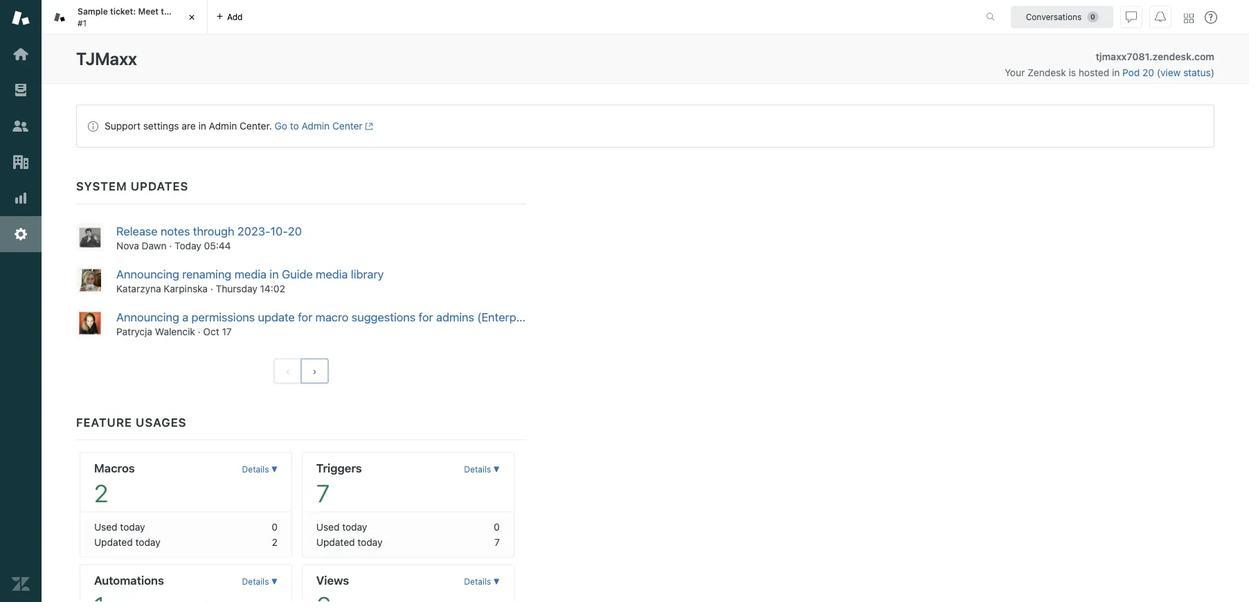 Task type: vqa. For each thing, say whether or not it's contained in the screenshot.
6 in VIEWS 6
no



Task type: locate. For each thing, give the bounding box(es) containing it.
release notes through 2023-10-20
[[116, 224, 302, 238]]

1 updated from the left
[[94, 536, 133, 548]]

system
[[76, 179, 127, 193]]

support
[[105, 120, 141, 132]]

updated
[[94, 536, 133, 548], [316, 536, 355, 548]]

›
[[313, 365, 317, 376]]

details ▼ for automations
[[242, 577, 278, 586]]

2 used from the left
[[316, 521, 340, 532]]

tjmaxx7081
[[1096, 51, 1150, 62]]

permissions
[[192, 310, 255, 324]]

updated for 7
[[316, 536, 355, 548]]

center
[[333, 120, 363, 132]]

1 horizontal spatial used today
[[316, 521, 367, 532]]

conversations button
[[1012, 6, 1114, 28]]

0 vertical spatial 2
[[94, 478, 108, 507]]

0 horizontal spatial updated
[[94, 536, 133, 548]]

used today
[[94, 521, 145, 532], [316, 521, 367, 532]]

pod 20 link
[[1123, 67, 1158, 78]]

1 media from the left
[[235, 267, 267, 281]]

tab
[[42, 0, 208, 35]]

‹ button
[[274, 358, 302, 383]]

used down triggers 7 at the bottom
[[316, 521, 340, 532]]

status
[[76, 105, 1215, 148]]

1 vertical spatial 2
[[272, 536, 278, 548]]

2 used today from the left
[[316, 521, 367, 532]]

0 horizontal spatial used today
[[94, 521, 145, 532]]

updated today up views
[[316, 536, 383, 548]]

updated today for 7
[[316, 536, 383, 548]]

for left admins
[[419, 310, 433, 324]]

used today down macros 2
[[94, 521, 145, 532]]

1 0 from the left
[[272, 521, 278, 532]]

0 vertical spatial announcing
[[116, 267, 179, 281]]

7
[[316, 478, 330, 507], [495, 536, 500, 548]]

1 admin from the left
[[209, 120, 237, 132]]

used down macros 2
[[94, 521, 118, 532]]

for left macro
[[298, 310, 313, 324]]

announcing up patrycja walencik
[[116, 310, 179, 324]]

announcing
[[116, 267, 179, 281], [116, 310, 179, 324]]

1 horizontal spatial updated today
[[316, 536, 383, 548]]

updated up automations
[[94, 536, 133, 548]]

system updates
[[76, 179, 189, 193]]

to
[[290, 120, 299, 132]]

0
[[272, 521, 278, 532], [494, 521, 500, 532]]

details
[[242, 464, 269, 474], [464, 464, 491, 474], [242, 577, 269, 586], [464, 577, 491, 586]]

1 vertical spatial 20
[[288, 224, 302, 238]]

0 horizontal spatial admin
[[209, 120, 237, 132]]

patrycja
[[116, 326, 152, 337]]

walencik
[[155, 326, 195, 337]]

1 horizontal spatial 7
[[495, 536, 500, 548]]

media up thursday 14:02
[[235, 267, 267, 281]]

add button
[[208, 0, 251, 34]]

today
[[120, 521, 145, 532], [342, 521, 367, 532], [135, 536, 161, 548], [358, 536, 383, 548]]

meet
[[138, 7, 159, 16]]

(
[[1158, 67, 1161, 78]]

updated for 2
[[94, 536, 133, 548]]

ticket:
[[110, 7, 136, 16]]

0 vertical spatial 7
[[316, 478, 330, 507]]

2 horizontal spatial in
[[1113, 67, 1121, 78]]

in up 14:02
[[270, 267, 279, 281]]

is
[[1069, 67, 1077, 78]]

0 horizontal spatial used
[[94, 521, 118, 532]]

1 horizontal spatial in
[[270, 267, 279, 281]]

2 announcing from the top
[[116, 310, 179, 324]]

updated up views
[[316, 536, 355, 548]]

are
[[182, 120, 196, 132]]

1 horizontal spatial media
[[316, 267, 348, 281]]

1 horizontal spatial 0
[[494, 521, 500, 532]]

2 updated today from the left
[[316, 536, 383, 548]]

details for triggers
[[464, 464, 491, 474]]

1 announcing from the top
[[116, 267, 179, 281]]

0 horizontal spatial in
[[198, 120, 206, 132]]

▼ for macros
[[271, 464, 278, 474]]

oct
[[203, 326, 219, 337]]

1 horizontal spatial admin
[[302, 120, 330, 132]]

get started image
[[12, 45, 30, 63]]

details ▼ for macros
[[242, 464, 278, 474]]

karpinska
[[164, 283, 208, 294]]

hosted
[[1079, 67, 1110, 78]]

1 used today from the left
[[94, 521, 145, 532]]

get help image
[[1206, 11, 1218, 24]]

media right guide
[[316, 267, 348, 281]]

0 horizontal spatial 7
[[316, 478, 330, 507]]

2 inside macros 2
[[94, 478, 108, 507]]

1 vertical spatial in
[[198, 120, 206, 132]]

1 horizontal spatial 20
[[1143, 67, 1155, 78]]

1 horizontal spatial for
[[419, 310, 433, 324]]

announcing a permissions update for macro suggestions for admins (enterprise only)
[[116, 310, 565, 324]]

2 0 from the left
[[494, 521, 500, 532]]

used today for 2
[[94, 521, 145, 532]]

1 updated today from the left
[[94, 536, 161, 548]]

in left pod
[[1113, 67, 1121, 78]]

organizations image
[[12, 153, 30, 171]]

1 vertical spatial 7
[[495, 536, 500, 548]]

0 vertical spatial 20
[[1143, 67, 1155, 78]]

update
[[258, 310, 295, 324]]

1 horizontal spatial updated
[[316, 536, 355, 548]]

announcing up katarzyna at the left top of the page
[[116, 267, 179, 281]]

▼
[[271, 464, 278, 474], [494, 464, 500, 474], [271, 577, 278, 586], [494, 577, 500, 586]]

admin left center.
[[209, 120, 237, 132]]

triggers
[[316, 461, 362, 475]]

admin right to on the top left of the page
[[302, 120, 330, 132]]

oct 17
[[203, 326, 232, 337]]

1 horizontal spatial used
[[316, 521, 340, 532]]

0 horizontal spatial 2
[[94, 478, 108, 507]]

17
[[222, 326, 232, 337]]

used for 2
[[94, 521, 118, 532]]

0 horizontal spatial media
[[235, 267, 267, 281]]

automations
[[94, 573, 164, 587]]

20
[[1143, 67, 1155, 78], [288, 224, 302, 238]]

main element
[[0, 0, 42, 602]]

zendesk
[[1028, 67, 1067, 78]]

renaming
[[182, 267, 232, 281]]

zendesk image
[[12, 575, 30, 593]]

0 horizontal spatial updated today
[[94, 536, 161, 548]]

thursday
[[216, 283, 258, 294]]

0 horizontal spatial for
[[298, 310, 313, 324]]

7 inside triggers 7
[[316, 478, 330, 507]]

0 horizontal spatial 20
[[288, 224, 302, 238]]

triggers 7
[[316, 461, 362, 507]]

20 left (
[[1143, 67, 1155, 78]]

announcing for announcing renaming media in guide media library
[[116, 267, 179, 281]]

details ▼
[[242, 464, 278, 474], [464, 464, 500, 474], [242, 577, 278, 586], [464, 577, 500, 586]]

announcing renaming media in guide media library
[[116, 267, 384, 281]]

media
[[235, 267, 267, 281], [316, 267, 348, 281]]

used today down triggers 7 at the bottom
[[316, 521, 367, 532]]

macros 2
[[94, 461, 135, 507]]

0 horizontal spatial 0
[[272, 521, 278, 532]]

updated today up automations
[[94, 536, 161, 548]]

settings
[[143, 120, 179, 132]]

views
[[316, 573, 349, 587]]

2
[[94, 478, 108, 507], [272, 536, 278, 548]]

in inside status
[[198, 120, 206, 132]]

2 updated from the left
[[316, 536, 355, 548]]

2 for from the left
[[419, 310, 433, 324]]

updated today
[[94, 536, 161, 548], [316, 536, 383, 548]]

details for macros
[[242, 464, 269, 474]]

usages
[[136, 415, 187, 429]]

updates
[[131, 179, 189, 193]]

nova
[[116, 240, 139, 251]]

center.
[[240, 120, 272, 132]]

used
[[94, 521, 118, 532], [316, 521, 340, 532]]

2 media from the left
[[316, 267, 348, 281]]

#1
[[78, 18, 87, 28]]

sample ticket: meet the ticket #1
[[78, 7, 200, 28]]

macro
[[316, 310, 349, 324]]

▼ for automations
[[271, 577, 278, 586]]

0 vertical spatial in
[[1113, 67, 1121, 78]]

admin
[[209, 120, 237, 132], [302, 120, 330, 132]]

customers image
[[12, 117, 30, 135]]

in right are
[[198, 120, 206, 132]]

2 vertical spatial in
[[270, 267, 279, 281]]

in inside tjmaxx7081 .zendesk.com your zendesk is hosted in pod 20 ( view status )
[[1113, 67, 1121, 78]]

1 used from the left
[[94, 521, 118, 532]]

20 inside tjmaxx7081 .zendesk.com your zendesk is hosted in pod 20 ( view status )
[[1143, 67, 1155, 78]]

used today for 7
[[316, 521, 367, 532]]

20 right 2023-
[[288, 224, 302, 238]]

1 vertical spatial announcing
[[116, 310, 179, 324]]



Task type: describe. For each thing, give the bounding box(es) containing it.
your
[[1005, 67, 1026, 78]]

2 admin from the left
[[302, 120, 330, 132]]

(enterprise
[[478, 310, 536, 324]]

notes
[[161, 224, 190, 238]]

conversations
[[1027, 12, 1082, 22]]

nova dawn
[[116, 240, 167, 251]]

go to admin center
[[275, 120, 363, 132]]

zendesk products image
[[1185, 14, 1194, 23]]

tab containing sample ticket: meet the ticket
[[42, 0, 208, 35]]

05:44
[[204, 240, 231, 251]]

today 05:44
[[175, 240, 231, 251]]

sample
[[78, 7, 108, 16]]

the
[[161, 7, 174, 16]]

notifications image
[[1156, 11, 1167, 23]]

library
[[351, 267, 384, 281]]

feature
[[76, 415, 132, 429]]

view status link
[[1161, 67, 1212, 78]]

announcing for announcing a permissions update for macro suggestions for admins (enterprise only)
[[116, 310, 179, 324]]

thursday 14:02
[[216, 283, 285, 294]]

in for support settings are in admin center.
[[198, 120, 206, 132]]

▼ for triggers
[[494, 464, 500, 474]]

close image
[[185, 10, 199, 24]]

add
[[227, 12, 243, 22]]

▼ for views
[[494, 577, 500, 586]]

.zendesk.com
[[1150, 51, 1215, 62]]

admin image
[[12, 225, 30, 243]]

(opens in a new tab) image
[[363, 122, 373, 130]]

0 for 2
[[272, 521, 278, 532]]

details for views
[[464, 577, 491, 586]]

dawn
[[142, 240, 167, 251]]

› button
[[301, 358, 329, 383]]

)
[[1212, 67, 1215, 78]]

views image
[[12, 81, 30, 99]]

a
[[182, 310, 189, 324]]

katarzyna
[[116, 283, 161, 294]]

details ▼ for views
[[464, 577, 500, 586]]

2023-
[[237, 224, 271, 238]]

only)
[[539, 310, 565, 324]]

katarzyna karpinska
[[116, 283, 208, 294]]

status containing support settings are in admin center.
[[76, 105, 1215, 148]]

tjmaxx7081 .zendesk.com your zendesk is hosted in pod 20 ( view status )
[[1005, 51, 1215, 78]]

1 for from the left
[[298, 310, 313, 324]]

release
[[116, 224, 158, 238]]

through
[[193, 224, 234, 238]]

button displays agent's chat status as invisible. image
[[1127, 11, 1138, 23]]

go
[[275, 120, 288, 132]]

suggestions
[[352, 310, 416, 324]]

patrycja walencik
[[116, 326, 195, 337]]

0 for 7
[[494, 521, 500, 532]]

macros
[[94, 461, 135, 475]]

zendesk support image
[[12, 9, 30, 27]]

support settings are in admin center.
[[105, 120, 272, 132]]

updated today for 2
[[94, 536, 161, 548]]

guide
[[282, 267, 313, 281]]

tabs tab list
[[42, 0, 972, 35]]

in for announcing renaming media in guide media library
[[270, 267, 279, 281]]

used for 7
[[316, 521, 340, 532]]

‹
[[286, 365, 290, 376]]

details for automations
[[242, 577, 269, 586]]

feature usages
[[76, 415, 187, 429]]

go to admin center link
[[275, 120, 373, 132]]

tjmaxx
[[76, 48, 137, 69]]

details ▼ for triggers
[[464, 464, 500, 474]]

status
[[1184, 67, 1212, 78]]

10-
[[271, 224, 288, 238]]

1 horizontal spatial 2
[[272, 536, 278, 548]]

ticket
[[176, 7, 200, 16]]

reporting image
[[12, 189, 30, 207]]

14:02
[[260, 283, 285, 294]]

view
[[1161, 67, 1181, 78]]

pod
[[1123, 67, 1141, 78]]

admins
[[436, 310, 475, 324]]

today
[[175, 240, 202, 251]]



